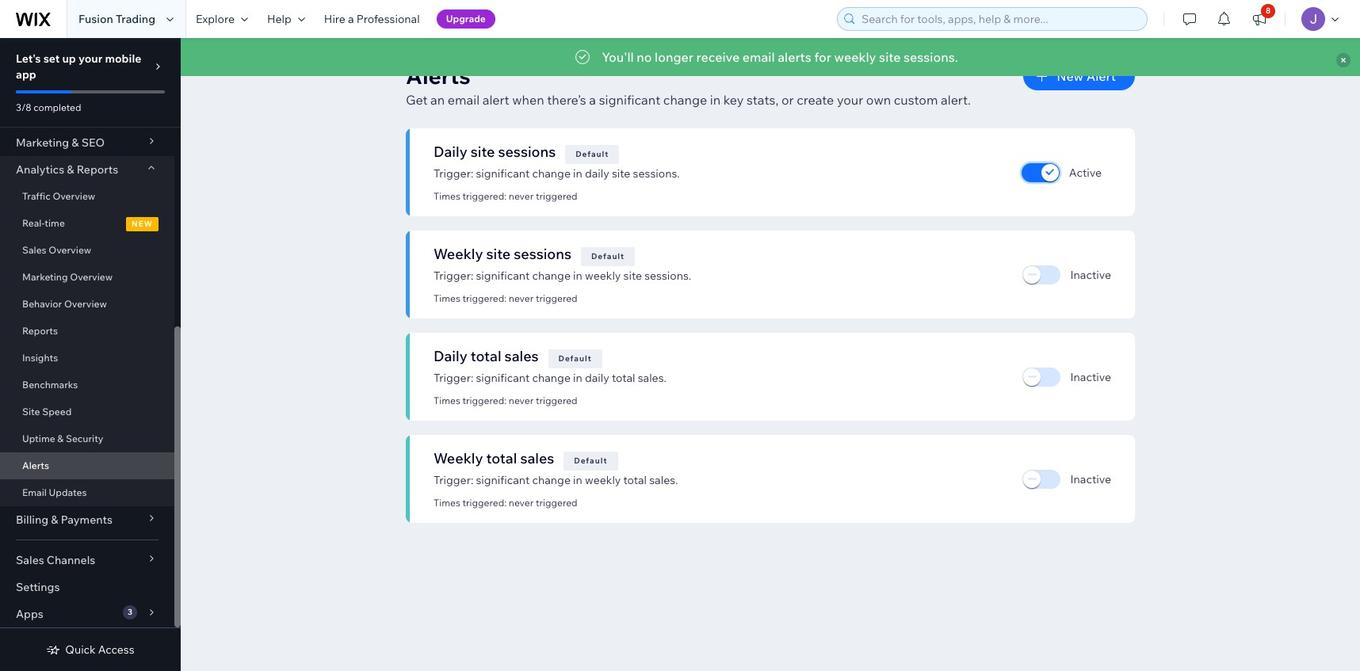Task type: describe. For each thing, give the bounding box(es) containing it.
trigger: for daily total sales
[[434, 371, 474, 385]]

overview for behavior overview
[[64, 298, 107, 310]]

site
[[22, 406, 40, 418]]

inactive for daily total sales
[[1071, 370, 1112, 384]]

stats,
[[747, 92, 779, 108]]

daily for sessions
[[585, 167, 610, 181]]

overview for traffic overview
[[53, 190, 95, 202]]

reports inside dropdown button
[[77, 163, 118, 177]]

updates
[[49, 487, 87, 499]]

sessions for weekly site sessions
[[514, 245, 572, 263]]

security
[[66, 433, 104, 445]]

& for marketing
[[72, 136, 79, 150]]

explore
[[196, 12, 235, 26]]

alert.
[[941, 92, 971, 108]]

fusion
[[79, 12, 113, 26]]

sessions. for weekly site sessions
[[645, 269, 692, 283]]

sales overview link
[[0, 237, 174, 264]]

mobile
[[105, 52, 141, 66]]

settings link
[[0, 574, 174, 601]]

never for weekly total sales
[[509, 497, 534, 509]]

billing
[[16, 513, 48, 527]]

quick
[[65, 643, 96, 657]]

sales. for weekly total sales
[[650, 473, 679, 488]]

uptime
[[22, 433, 55, 445]]

or
[[782, 92, 794, 108]]

upgrade
[[446, 13, 486, 25]]

trigger: for weekly total sales
[[434, 473, 474, 488]]

sessions. inside alert
[[904, 49, 959, 65]]

times triggered: never triggered for weekly site sessions
[[434, 293, 578, 305]]

for
[[815, 49, 832, 65]]

triggered for daily total sales
[[536, 395, 578, 407]]

weekly total sales
[[434, 450, 555, 468]]

default for daily site sessions
[[576, 149, 609, 159]]

billing & payments button
[[0, 507, 174, 534]]

triggered for daily site sessions
[[536, 190, 578, 202]]

marketing for marketing & seo
[[16, 136, 69, 150]]

time
[[45, 217, 65, 229]]

times triggered: never triggered for daily total sales
[[434, 395, 578, 407]]

active
[[1070, 165, 1102, 180]]

0 horizontal spatial reports
[[22, 325, 58, 337]]

get
[[406, 92, 428, 108]]

weekly for weekly site sessions
[[434, 245, 483, 263]]

when
[[513, 92, 545, 108]]

an
[[431, 92, 445, 108]]

email
[[22, 487, 47, 499]]

trigger: significant change in daily total sales.
[[434, 371, 667, 385]]

sales for sales overview
[[22, 244, 46, 256]]

in for daily site sessions
[[574, 167, 583, 181]]

professional
[[357, 12, 420, 26]]

email inside alert
[[743, 49, 775, 65]]

your inside let's set up your mobile app
[[79, 52, 103, 66]]

no
[[637, 49, 652, 65]]

new alert button
[[1024, 62, 1136, 90]]

overview for sales overview
[[49, 244, 91, 256]]

3/8
[[16, 102, 31, 113]]

billing & payments
[[16, 513, 113, 527]]

new
[[132, 219, 153, 229]]

analytics & reports
[[16, 163, 118, 177]]

speed
[[42, 406, 72, 418]]

help
[[267, 12, 292, 26]]

custom
[[894, 92, 939, 108]]

payments
[[61, 513, 113, 527]]

triggered for weekly site sessions
[[536, 293, 578, 305]]

triggered for weekly total sales
[[536, 497, 578, 509]]

alerts get an email alert when there's a significant change in key stats, or create your own custom alert.
[[406, 62, 971, 108]]

quick access button
[[46, 643, 135, 657]]

site inside alert
[[880, 49, 901, 65]]

marketing overview
[[22, 271, 113, 283]]

inactive for weekly site sessions
[[1071, 268, 1112, 282]]

real-time
[[22, 217, 65, 229]]

sales channels
[[16, 554, 95, 568]]

email updates link
[[0, 480, 174, 507]]

let's
[[16, 52, 41, 66]]

channels
[[47, 554, 95, 568]]

weekly site sessions
[[434, 245, 572, 263]]

trigger: significant change in daily site sessions.
[[434, 167, 680, 181]]

change for weekly total sales
[[533, 473, 571, 488]]

email inside alerts get an email alert when there's a significant change in key stats, or create your own custom alert.
[[448, 92, 480, 108]]

& for billing
[[51, 513, 58, 527]]

times triggered: never triggered for weekly total sales
[[434, 497, 578, 509]]

daily total sales
[[434, 347, 539, 366]]

analytics
[[16, 163, 64, 177]]

analytics & reports button
[[0, 156, 174, 183]]

seo
[[81, 136, 105, 150]]

hire
[[324, 12, 346, 26]]

trigger: significant change in weekly total sales.
[[434, 473, 679, 488]]

sales. for daily total sales
[[638, 371, 667, 385]]

triggered: for weekly total sales
[[463, 497, 507, 509]]

marketing & seo
[[16, 136, 105, 150]]

traffic
[[22, 190, 51, 202]]

there's
[[547, 92, 587, 108]]

3
[[128, 608, 132, 618]]

set
[[43, 52, 60, 66]]

key
[[724, 92, 744, 108]]

benchmarks link
[[0, 372, 174, 399]]



Task type: vqa. For each thing, say whether or not it's contained in the screenshot.


Task type: locate. For each thing, give the bounding box(es) containing it.
trading
[[116, 12, 155, 26]]

hire a professional
[[324, 12, 420, 26]]

2 times triggered: never triggered from the top
[[434, 293, 578, 305]]

marketing & seo button
[[0, 129, 174, 156]]

2 triggered: from the top
[[463, 293, 507, 305]]

3/8 completed
[[16, 102, 81, 113]]

sidebar element
[[0, 0, 181, 672]]

site speed
[[22, 406, 72, 418]]

1 vertical spatial sales.
[[650, 473, 679, 488]]

& for uptime
[[57, 433, 64, 445]]

weekly inside alert
[[835, 49, 877, 65]]

trigger: down weekly site sessions
[[434, 269, 474, 283]]

reports up insights
[[22, 325, 58, 337]]

change down the daily total sales
[[533, 371, 571, 385]]

apps
[[16, 608, 43, 622]]

your inside alerts get an email alert when there's a significant change in key stats, or create your own custom alert.
[[837, 92, 864, 108]]

0 vertical spatial marketing
[[16, 136, 69, 150]]

own
[[867, 92, 892, 108]]

triggered: down daily site sessions
[[463, 190, 507, 202]]

0 vertical spatial weekly
[[434, 245, 483, 263]]

change
[[664, 92, 708, 108], [533, 167, 571, 181], [533, 269, 571, 283], [533, 371, 571, 385], [533, 473, 571, 488]]

triggered: down weekly site sessions
[[463, 293, 507, 305]]

daily for daily site sessions
[[434, 143, 468, 161]]

default for weekly site sessions
[[592, 251, 625, 262]]

0 horizontal spatial a
[[348, 12, 354, 26]]

1 vertical spatial your
[[837, 92, 864, 108]]

sales for daily total sales
[[505, 347, 539, 366]]

marketing inside dropdown button
[[16, 136, 69, 150]]

0 vertical spatial a
[[348, 12, 354, 26]]

sales down real-
[[22, 244, 46, 256]]

benchmarks
[[22, 379, 78, 391]]

a right there's
[[590, 92, 596, 108]]

never down trigger: significant change in weekly total sales. on the bottom left of the page
[[509, 497, 534, 509]]

alert
[[1087, 68, 1117, 84]]

insights link
[[0, 345, 174, 372]]

weekly
[[434, 245, 483, 263], [434, 450, 483, 468]]

2 vertical spatial sessions.
[[645, 269, 692, 283]]

3 triggered: from the top
[[463, 395, 507, 407]]

longer
[[655, 49, 694, 65]]

completed
[[34, 102, 81, 113]]

sales up trigger: significant change in daily total sales.
[[505, 347, 539, 366]]

change down daily site sessions
[[533, 167, 571, 181]]

triggered: down the daily total sales
[[463, 395, 507, 407]]

2 daily from the top
[[434, 347, 468, 366]]

significant for weekly total sales
[[476, 473, 530, 488]]

1 weekly from the top
[[434, 245, 483, 263]]

1 vertical spatial sessions
[[514, 245, 572, 263]]

app
[[16, 67, 36, 82]]

3 triggered from the top
[[536, 395, 578, 407]]

change for daily site sessions
[[533, 167, 571, 181]]

help button
[[258, 0, 315, 38]]

sales up settings
[[16, 554, 44, 568]]

uptime & security link
[[0, 426, 174, 453]]

let's set up your mobile app
[[16, 52, 141, 82]]

significant for weekly site sessions
[[476, 269, 530, 283]]

alert
[[483, 92, 510, 108]]

1 vertical spatial inactive
[[1071, 370, 1112, 384]]

1 inactive from the top
[[1071, 268, 1112, 282]]

0 vertical spatial sales
[[505, 347, 539, 366]]

4 times from the top
[[434, 497, 461, 509]]

trigger: for daily site sessions
[[434, 167, 474, 181]]

email updates
[[22, 487, 87, 499]]

triggered: down weekly total sales
[[463, 497, 507, 509]]

never for daily site sessions
[[509, 190, 534, 202]]

email left alerts
[[743, 49, 775, 65]]

never down the 'trigger: significant change in daily site sessions.'
[[509, 190, 534, 202]]

trigger: down weekly total sales
[[434, 473, 474, 488]]

3 times from the top
[[434, 395, 461, 407]]

triggered: for daily site sessions
[[463, 190, 507, 202]]

1 times triggered: never triggered from the top
[[434, 190, 578, 202]]

1 trigger: from the top
[[434, 167, 474, 181]]

8 button
[[1243, 0, 1278, 38]]

0 vertical spatial email
[[743, 49, 775, 65]]

times triggered: never triggered down daily site sessions
[[434, 190, 578, 202]]

never for weekly site sessions
[[509, 293, 534, 305]]

times triggered: never triggered down the daily total sales
[[434, 395, 578, 407]]

times down the daily total sales
[[434, 395, 461, 407]]

1 vertical spatial weekly
[[585, 269, 621, 283]]

alerts for alerts
[[22, 460, 49, 472]]

daily
[[434, 143, 468, 161], [434, 347, 468, 366]]

default for daily total sales
[[559, 354, 592, 364]]

& left seo
[[72, 136, 79, 150]]

overview down analytics & reports
[[53, 190, 95, 202]]

overview down sales overview link
[[70, 271, 113, 283]]

1 vertical spatial marketing
[[22, 271, 68, 283]]

sales overview
[[22, 244, 91, 256]]

times for weekly total sales
[[434, 497, 461, 509]]

2 triggered from the top
[[536, 293, 578, 305]]

triggered: for weekly site sessions
[[463, 293, 507, 305]]

receive
[[697, 49, 740, 65]]

overview up marketing overview
[[49, 244, 91, 256]]

0 vertical spatial sales
[[22, 244, 46, 256]]

default up trigger: significant change in daily total sales.
[[559, 354, 592, 364]]

default up trigger: significant change in weekly site sessions.
[[592, 251, 625, 262]]

upgrade button
[[437, 10, 496, 29]]

trigger: significant change in weekly site sessions.
[[434, 269, 692, 283]]

reports
[[77, 163, 118, 177], [22, 325, 58, 337]]

1 daily from the top
[[434, 143, 468, 161]]

triggered down trigger: significant change in weekly site sessions.
[[536, 293, 578, 305]]

0 vertical spatial sessions.
[[904, 49, 959, 65]]

new
[[1057, 68, 1084, 84]]

sessions
[[499, 143, 556, 161], [514, 245, 572, 263]]

times triggered: never triggered
[[434, 190, 578, 202], [434, 293, 578, 305], [434, 395, 578, 407], [434, 497, 578, 509]]

trigger: down daily site sessions
[[434, 167, 474, 181]]

weekly for sales
[[585, 473, 621, 488]]

4 trigger: from the top
[[434, 473, 474, 488]]

alerts up email
[[22, 460, 49, 472]]

behavior overview link
[[0, 291, 174, 318]]

times down weekly total sales
[[434, 497, 461, 509]]

& right billing on the bottom
[[51, 513, 58, 527]]

weekly for weekly total sales
[[434, 450, 483, 468]]

triggered down the 'trigger: significant change in daily site sessions.'
[[536, 190, 578, 202]]

8
[[1267, 6, 1272, 16]]

total
[[471, 347, 502, 366], [612, 371, 636, 385], [487, 450, 517, 468], [624, 473, 647, 488]]

0 horizontal spatial alerts
[[22, 460, 49, 472]]

you'll no longer receive email alerts for weekly site sessions.
[[602, 49, 959, 65]]

0 horizontal spatial your
[[79, 52, 103, 66]]

in for weekly total sales
[[574, 473, 583, 488]]

access
[[98, 643, 135, 657]]

sales for weekly total sales
[[521, 450, 555, 468]]

2 vertical spatial weekly
[[585, 473, 621, 488]]

marketing overview link
[[0, 264, 174, 291]]

in for weekly site sessions
[[574, 269, 583, 283]]

reports link
[[0, 318, 174, 345]]

1 never from the top
[[509, 190, 534, 202]]

sales.
[[638, 371, 667, 385], [650, 473, 679, 488]]

0 vertical spatial inactive
[[1071, 268, 1112, 282]]

0 vertical spatial reports
[[77, 163, 118, 177]]

site speed link
[[0, 399, 174, 426]]

reports down seo
[[77, 163, 118, 177]]

trigger: for weekly site sessions
[[434, 269, 474, 283]]

your
[[79, 52, 103, 66], [837, 92, 864, 108]]

1 vertical spatial weekly
[[434, 450, 483, 468]]

0 vertical spatial your
[[79, 52, 103, 66]]

3 inactive from the top
[[1071, 472, 1112, 487]]

2 weekly from the top
[[434, 450, 483, 468]]

default up the 'trigger: significant change in daily site sessions.'
[[576, 149, 609, 159]]

email right "an" in the top left of the page
[[448, 92, 480, 108]]

sales
[[22, 244, 46, 256], [16, 554, 44, 568]]

alerts inside sidebar element
[[22, 460, 49, 472]]

4 triggered from the top
[[536, 497, 578, 509]]

1 vertical spatial sales
[[16, 554, 44, 568]]

real-
[[22, 217, 45, 229]]

default for weekly total sales
[[574, 456, 608, 466]]

daily for daily total sales
[[434, 347, 468, 366]]

alerts up "an" in the top left of the page
[[406, 62, 471, 90]]

significant down weekly total sales
[[476, 473, 530, 488]]

sales channels button
[[0, 547, 174, 574]]

1 horizontal spatial a
[[590, 92, 596, 108]]

change inside alerts get an email alert when there's a significant change in key stats, or create your own custom alert.
[[664, 92, 708, 108]]

sessions.
[[904, 49, 959, 65], [633, 167, 680, 181], [645, 269, 692, 283]]

in
[[710, 92, 721, 108], [574, 167, 583, 181], [574, 269, 583, 283], [574, 371, 583, 385], [574, 473, 583, 488]]

in inside alerts get an email alert when there's a significant change in key stats, or create your own custom alert.
[[710, 92, 721, 108]]

1 vertical spatial sales
[[521, 450, 555, 468]]

you'll
[[602, 49, 634, 65]]

change for weekly site sessions
[[533, 269, 571, 283]]

up
[[62, 52, 76, 66]]

alerts
[[778, 49, 812, 65]]

triggered down trigger: significant change in daily total sales.
[[536, 395, 578, 407]]

3 trigger: from the top
[[434, 371, 474, 385]]

0 vertical spatial daily
[[585, 167, 610, 181]]

times down daily site sessions
[[434, 190, 461, 202]]

default up trigger: significant change in weekly total sales. on the bottom left of the page
[[574, 456, 608, 466]]

sales up trigger: significant change in weekly total sales. on the bottom left of the page
[[521, 450, 555, 468]]

triggered:
[[463, 190, 507, 202], [463, 293, 507, 305], [463, 395, 507, 407], [463, 497, 507, 509]]

daily
[[585, 167, 610, 181], [585, 371, 610, 385]]

2 inactive from the top
[[1071, 370, 1112, 384]]

3 times triggered: never triggered from the top
[[434, 395, 578, 407]]

change down weekly total sales
[[533, 473, 571, 488]]

triggered: for daily total sales
[[463, 395, 507, 407]]

significant
[[599, 92, 661, 108], [476, 167, 530, 181], [476, 269, 530, 283], [476, 371, 530, 385], [476, 473, 530, 488]]

1 vertical spatial sessions.
[[633, 167, 680, 181]]

times triggered: never triggered down weekly total sales
[[434, 497, 578, 509]]

daily site sessions
[[434, 143, 556, 161]]

in for daily total sales
[[574, 371, 583, 385]]

sales inside popup button
[[16, 554, 44, 568]]

1 vertical spatial daily
[[585, 371, 610, 385]]

marketing for marketing overview
[[22, 271, 68, 283]]

1 horizontal spatial reports
[[77, 163, 118, 177]]

overview
[[53, 190, 95, 202], [49, 244, 91, 256], [70, 271, 113, 283], [64, 298, 107, 310]]

1 vertical spatial email
[[448, 92, 480, 108]]

daily for sales
[[585, 371, 610, 385]]

significant for daily site sessions
[[476, 167, 530, 181]]

uptime & security
[[22, 433, 104, 445]]

behavior
[[22, 298, 62, 310]]

change down weekly site sessions
[[533, 269, 571, 283]]

alerts link
[[0, 453, 174, 480]]

never for daily total sales
[[509, 395, 534, 407]]

3 never from the top
[[509, 395, 534, 407]]

weekly for sessions
[[585, 269, 621, 283]]

insights
[[22, 352, 58, 364]]

your right up
[[79, 52, 103, 66]]

0 vertical spatial sessions
[[499, 143, 556, 161]]

0 horizontal spatial email
[[448, 92, 480, 108]]

sessions up the 'trigger: significant change in daily site sessions.'
[[499, 143, 556, 161]]

2 never from the top
[[509, 293, 534, 305]]

traffic overview
[[22, 190, 95, 202]]

inactive for weekly total sales
[[1071, 472, 1112, 487]]

you'll no longer receive email alerts for weekly site sessions. alert
[[181, 38, 1361, 76]]

0 vertical spatial daily
[[434, 143, 468, 161]]

significant down daily site sessions
[[476, 167, 530, 181]]

new alert
[[1057, 68, 1117, 84]]

change for daily total sales
[[533, 371, 571, 385]]

4 never from the top
[[509, 497, 534, 509]]

& for analytics
[[67, 163, 74, 177]]

a
[[348, 12, 354, 26], [590, 92, 596, 108]]

sessions for daily site sessions
[[499, 143, 556, 161]]

times up the daily total sales
[[434, 293, 461, 305]]

traffic overview link
[[0, 183, 174, 210]]

1 vertical spatial reports
[[22, 325, 58, 337]]

overview down marketing overview link
[[64, 298, 107, 310]]

1 vertical spatial alerts
[[22, 460, 49, 472]]

0 vertical spatial alerts
[[406, 62, 471, 90]]

trigger: down the daily total sales
[[434, 371, 474, 385]]

settings
[[16, 581, 60, 595]]

1 horizontal spatial email
[[743, 49, 775, 65]]

a inside alerts get an email alert when there's a significant change in key stats, or create your own custom alert.
[[590, 92, 596, 108]]

sessions. for daily site sessions
[[633, 167, 680, 181]]

weekly
[[835, 49, 877, 65], [585, 269, 621, 283], [585, 473, 621, 488]]

2 vertical spatial inactive
[[1071, 472, 1112, 487]]

significant down weekly site sessions
[[476, 269, 530, 283]]

Search for tools, apps, help & more... field
[[857, 8, 1143, 30]]

2 trigger: from the top
[[434, 269, 474, 283]]

default
[[576, 149, 609, 159], [592, 251, 625, 262], [559, 354, 592, 364], [574, 456, 608, 466]]

fusion trading
[[79, 12, 155, 26]]

marketing up behavior
[[22, 271, 68, 283]]

alerts for alerts get an email alert when there's a significant change in key stats, or create your own custom alert.
[[406, 62, 471, 90]]

times for daily site sessions
[[434, 190, 461, 202]]

quick access
[[65, 643, 135, 657]]

4 times triggered: never triggered from the top
[[434, 497, 578, 509]]

triggered down trigger: significant change in weekly total sales. on the bottom left of the page
[[536, 497, 578, 509]]

triggered
[[536, 190, 578, 202], [536, 293, 578, 305], [536, 395, 578, 407], [536, 497, 578, 509]]

hire a professional link
[[315, 0, 430, 38]]

& down marketing & seo
[[67, 163, 74, 177]]

1 times from the top
[[434, 190, 461, 202]]

1 horizontal spatial your
[[837, 92, 864, 108]]

2 times from the top
[[434, 293, 461, 305]]

significant for daily total sales
[[476, 371, 530, 385]]

1 horizontal spatial alerts
[[406, 62, 471, 90]]

change down the "longer"
[[664, 92, 708, 108]]

1 triggered from the top
[[536, 190, 578, 202]]

trigger:
[[434, 167, 474, 181], [434, 269, 474, 283], [434, 371, 474, 385], [434, 473, 474, 488]]

0 vertical spatial weekly
[[835, 49, 877, 65]]

4 triggered: from the top
[[463, 497, 507, 509]]

1 vertical spatial daily
[[434, 347, 468, 366]]

behavior overview
[[22, 298, 107, 310]]

1 vertical spatial a
[[590, 92, 596, 108]]

significant down the daily total sales
[[476, 371, 530, 385]]

times triggered: never triggered for daily site sessions
[[434, 190, 578, 202]]

sessions up trigger: significant change in weekly site sessions.
[[514, 245, 572, 263]]

times for weekly site sessions
[[434, 293, 461, 305]]

0 vertical spatial sales.
[[638, 371, 667, 385]]

1 triggered: from the top
[[463, 190, 507, 202]]

1 daily from the top
[[585, 167, 610, 181]]

times for daily total sales
[[434, 395, 461, 407]]

alerts
[[406, 62, 471, 90], [22, 460, 49, 472]]

sales for sales channels
[[16, 554, 44, 568]]

times triggered: never triggered down weekly site sessions
[[434, 293, 578, 305]]

overview for marketing overview
[[70, 271, 113, 283]]

alerts inside alerts get an email alert when there's a significant change in key stats, or create your own custom alert.
[[406, 62, 471, 90]]

significant inside alerts get an email alert when there's a significant change in key stats, or create your own custom alert.
[[599, 92, 661, 108]]

& right uptime
[[57, 433, 64, 445]]

marketing up analytics
[[16, 136, 69, 150]]

2 daily from the top
[[585, 371, 610, 385]]

never
[[509, 190, 534, 202], [509, 293, 534, 305], [509, 395, 534, 407], [509, 497, 534, 509]]

significant down you'll at the top of page
[[599, 92, 661, 108]]

your left own
[[837, 92, 864, 108]]

&
[[72, 136, 79, 150], [67, 163, 74, 177], [57, 433, 64, 445], [51, 513, 58, 527]]

never down trigger: significant change in weekly site sessions.
[[509, 293, 534, 305]]

never down trigger: significant change in daily total sales.
[[509, 395, 534, 407]]

a right hire
[[348, 12, 354, 26]]



